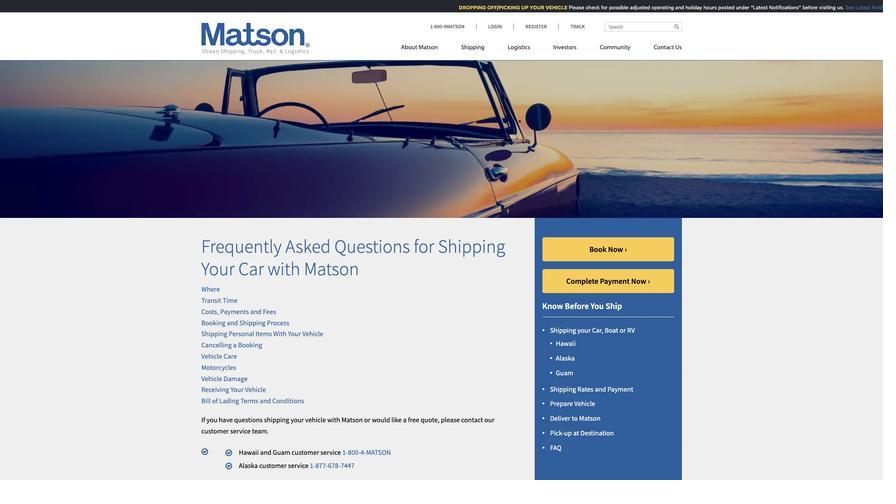 Task type: locate. For each thing, give the bounding box(es) containing it.
1 horizontal spatial customer
[[259, 461, 287, 470]]

0 vertical spatial 800-
[[435, 23, 444, 30]]

booking down personal on the left bottom
[[238, 341, 262, 349]]

check
[[582, 4, 596, 10]]

track link
[[559, 23, 585, 30]]

about matson link
[[401, 41, 450, 57]]

dropping off/picking up your vehicle please check for possible adjusted operating and holiday hours posted under "latest notifications" before visiting us. see latest notific
[[455, 4, 884, 10]]

800- up 7447
[[348, 448, 361, 457]]

matson inside know before you ship section
[[580, 414, 601, 423]]

customer down the "team."
[[259, 461, 287, 470]]

1 horizontal spatial 800-
[[435, 23, 444, 30]]

and inside know before you ship section
[[595, 385, 607, 393]]

1 horizontal spatial 1-
[[343, 448, 348, 457]]

0 horizontal spatial hawaii
[[239, 448, 259, 457]]

1 vertical spatial with
[[328, 415, 340, 424]]

0 horizontal spatial a
[[233, 341, 237, 349]]

alaska inside know before you ship section
[[556, 354, 575, 363]]

for
[[598, 4, 604, 10], [414, 235, 435, 258]]

your up "where"
[[201, 257, 235, 280]]

with inside 'frequently asked questions for shipping your car with matson'
[[268, 257, 301, 280]]

process
[[267, 318, 290, 327]]

and right rates
[[595, 385, 607, 393]]

0 vertical spatial 1-
[[431, 23, 435, 30]]

0 vertical spatial guam
[[556, 368, 574, 377]]

hawaii and guam customer service 1-800-4-matson
[[239, 448, 391, 457]]

1 horizontal spatial hawaii
[[556, 339, 576, 348]]

0 horizontal spatial with
[[268, 257, 301, 280]]

vehicle
[[542, 4, 564, 10]]

community
[[600, 45, 631, 51]]

or inside section
[[620, 326, 626, 335]]

1 horizontal spatial your
[[578, 326, 591, 335]]

vehicle
[[306, 415, 326, 424]]

know before you ship
[[543, 301, 623, 311]]

0 horizontal spatial your
[[291, 415, 304, 424]]

1 horizontal spatial alaska
[[556, 354, 575, 363]]

vehicle down the cancelling
[[201, 352, 222, 361]]

guam inside know before you ship section
[[556, 368, 574, 377]]

your down damage
[[231, 385, 244, 394]]

1 horizontal spatial booking
[[238, 341, 262, 349]]

1-
[[431, 23, 435, 30], [343, 448, 348, 457], [310, 461, 316, 470]]

0 horizontal spatial 800-
[[348, 448, 361, 457]]

receiving
[[201, 385, 229, 394]]

0 horizontal spatial now ›
[[609, 244, 628, 254]]

or left the would
[[365, 415, 371, 424]]

2 vertical spatial service
[[288, 461, 309, 470]]

cancelling a booking link
[[201, 341, 262, 349]]

vehicle
[[303, 329, 324, 338], [201, 352, 222, 361], [201, 374, 222, 383], [245, 385, 266, 394], [575, 399, 596, 408]]

if you have questions shipping your vehicle with matson or would like a free quote, please contact our customer service team.
[[201, 415, 495, 435]]

team.
[[252, 427, 269, 435]]

service
[[230, 427, 251, 435], [321, 448, 341, 457], [288, 461, 309, 470]]

car
[[239, 257, 264, 280]]

1 horizontal spatial guam
[[556, 368, 574, 377]]

payment right rates
[[608, 385, 634, 393]]

please
[[441, 415, 460, 424]]

1 horizontal spatial for
[[598, 4, 604, 10]]

to
[[572, 414, 578, 423]]

with for car
[[268, 257, 301, 280]]

0 horizontal spatial alaska
[[239, 461, 258, 470]]

contact
[[462, 415, 483, 424]]

1 vertical spatial payment
[[608, 385, 634, 393]]

shipping your car, boat or rv link
[[551, 326, 635, 335]]

0 vertical spatial with
[[268, 257, 301, 280]]

now ›
[[609, 244, 628, 254], [632, 276, 651, 286]]

with
[[273, 329, 287, 338]]

1- down hawaii and guam customer service 1-800-4-matson
[[310, 461, 316, 470]]

your right with
[[288, 329, 301, 338]]

prepare vehicle
[[551, 399, 596, 408]]

0 horizontal spatial service
[[230, 427, 251, 435]]

your
[[526, 4, 541, 10]]

login
[[489, 23, 502, 30]]

1 horizontal spatial a
[[403, 415, 407, 424]]

0 horizontal spatial 1-
[[310, 461, 316, 470]]

guam down alaska link
[[556, 368, 574, 377]]

about
[[401, 45, 418, 51]]

0 vertical spatial a
[[233, 341, 237, 349]]

alaska link
[[556, 354, 575, 363]]

1 vertical spatial customer
[[292, 448, 319, 457]]

1 horizontal spatial with
[[328, 415, 340, 424]]

hawaii for hawaii
[[556, 339, 576, 348]]

1 vertical spatial hawaii
[[239, 448, 259, 457]]

see
[[842, 4, 851, 10]]

your left car,
[[578, 326, 591, 335]]

motorcycles
[[201, 363, 236, 372]]

0 vertical spatial now ›
[[609, 244, 628, 254]]

hawaii inside know before you ship section
[[556, 339, 576, 348]]

1 vertical spatial now ›
[[632, 276, 651, 286]]

800- up 'about matson' 'link'
[[435, 23, 444, 30]]

shipping personal items with your vehicle link
[[201, 329, 324, 338]]

customer inside if you have questions shipping your vehicle with matson or would like a free quote, please contact our customer service team.
[[201, 427, 229, 435]]

bill
[[201, 396, 211, 405]]

see latest notific link
[[841, 4, 884, 10]]

your left vehicle on the left bottom of the page
[[291, 415, 304, 424]]

service inside if you have questions shipping your vehicle with matson or would like a free quote, please contact our customer service team.
[[230, 427, 251, 435]]

matson inside 'frequently asked questions for shipping your car with matson'
[[304, 257, 359, 280]]

4matson
[[444, 23, 465, 30]]

please
[[565, 4, 581, 10]]

customer down you
[[201, 427, 229, 435]]

with right vehicle on the left bottom of the page
[[328, 415, 340, 424]]

guam up alaska customer service 1-877-678-7447
[[273, 448, 290, 457]]

alaska down the "team."
[[239, 461, 258, 470]]

motorcycles link
[[201, 363, 236, 372]]

alaska down hawaii link
[[556, 354, 575, 363]]

1 vertical spatial for
[[414, 235, 435, 258]]

booking down costs,
[[201, 318, 226, 327]]

bill of lading terms and conditions link
[[201, 396, 304, 405]]

blue matson logo with ocean, shipping, truck, rail and logistics written beneath it. image
[[201, 23, 310, 55]]

1 vertical spatial alaska
[[239, 461, 258, 470]]

0 horizontal spatial customer
[[201, 427, 229, 435]]

0 vertical spatial alaska
[[556, 354, 575, 363]]

1 vertical spatial guam
[[273, 448, 290, 457]]

1-800-4matson
[[431, 23, 465, 30]]

a right like
[[403, 415, 407, 424]]

0 vertical spatial booking
[[201, 318, 226, 327]]

hawaii link
[[556, 339, 576, 348]]

logistics
[[508, 45, 531, 51]]

up
[[565, 429, 572, 437]]

rv
[[628, 326, 635, 335]]

0 vertical spatial your
[[201, 257, 235, 280]]

None search field
[[605, 22, 682, 32]]

a up care
[[233, 341, 237, 349]]

service down questions
[[230, 427, 251, 435]]

holiday
[[682, 4, 699, 10]]

0 horizontal spatial or
[[365, 415, 371, 424]]

vehicle down rates
[[575, 399, 596, 408]]

pick-up at destination link
[[551, 429, 614, 437]]

1 vertical spatial 800-
[[348, 448, 361, 457]]

for inside 'frequently asked questions for shipping your car with matson'
[[414, 235, 435, 258]]

0 vertical spatial your
[[578, 326, 591, 335]]

0 horizontal spatial for
[[414, 235, 435, 258]]

1 vertical spatial a
[[403, 415, 407, 424]]

1- left 4matson
[[431, 23, 435, 30]]

personal
[[229, 329, 254, 338]]

with inside if you have questions shipping your vehicle with matson or would like a free quote, please contact our customer service team.
[[328, 415, 340, 424]]

0 horizontal spatial guam
[[273, 448, 290, 457]]

"latest
[[747, 4, 764, 10]]

of
[[212, 396, 218, 405]]

pick-up at destination
[[551, 429, 614, 437]]

alaska for alaska
[[556, 354, 575, 363]]

0 vertical spatial customer
[[201, 427, 229, 435]]

vehicle right with
[[303, 329, 324, 338]]

contact us
[[654, 45, 682, 51]]

latest
[[852, 4, 867, 10]]

and down payments
[[227, 318, 238, 327]]

0 vertical spatial hawaii
[[556, 339, 576, 348]]

service down hawaii and guam customer service 1-800-4-matson
[[288, 461, 309, 470]]

hawaii down the "team."
[[239, 448, 259, 457]]

payment up ship
[[601, 276, 630, 286]]

frequently
[[201, 235, 282, 258]]

1 vertical spatial 1-
[[343, 448, 348, 457]]

where transit time costs, payments and fees booking and shipping process shipping personal items with your vehicle cancelling a booking vehicle care motorcycles vehicle damage receiving your vehicle bill of lading terms and conditions
[[201, 285, 324, 405]]

1 vertical spatial service
[[321, 448, 341, 457]]

with
[[268, 257, 301, 280], [328, 415, 340, 424]]

0 vertical spatial for
[[598, 4, 604, 10]]

hawaii up alaska link
[[556, 339, 576, 348]]

2 horizontal spatial customer
[[292, 448, 319, 457]]

time
[[223, 296, 238, 305]]

faq link
[[551, 443, 562, 452]]

0 vertical spatial or
[[620, 326, 626, 335]]

service up 1-877-678-7447 link
[[321, 448, 341, 457]]

where
[[201, 285, 220, 294]]

off/picking
[[484, 4, 516, 10]]

or inside if you have questions shipping your vehicle with matson or would like a free quote, please contact our customer service team.
[[365, 415, 371, 424]]

1 vertical spatial or
[[365, 415, 371, 424]]

shipping inside 'frequently asked questions for shipping your car with matson'
[[438, 235, 506, 258]]

1- up 7447
[[343, 448, 348, 457]]

and down the "team."
[[260, 448, 272, 457]]

with for vehicle
[[328, 415, 340, 424]]

logistics link
[[497, 41, 542, 57]]

lading
[[219, 396, 239, 405]]

1 horizontal spatial or
[[620, 326, 626, 335]]

customer up alaska customer service 1-877-678-7447
[[292, 448, 319, 457]]

or
[[620, 326, 626, 335], [365, 415, 371, 424]]

0 vertical spatial payment
[[601, 276, 630, 286]]

payments
[[220, 307, 249, 316]]

asked
[[286, 235, 331, 258]]

terms
[[241, 396, 259, 405]]

or left rv
[[620, 326, 626, 335]]

1 vertical spatial your
[[291, 415, 304, 424]]

with right car
[[268, 257, 301, 280]]

complete payment now ›
[[567, 276, 651, 286]]

0 vertical spatial service
[[230, 427, 251, 435]]



Task type: vqa. For each thing, say whether or not it's contained in the screenshot.
'Apia' image
no



Task type: describe. For each thing, give the bounding box(es) containing it.
have
[[219, 415, 233, 424]]

1-877-678-7447 link
[[310, 461, 355, 470]]

boat
[[605, 326, 619, 335]]

possible
[[605, 4, 625, 10]]

and left fees
[[250, 307, 262, 316]]

before
[[565, 301, 589, 311]]

notifications"
[[766, 4, 798, 10]]

1 horizontal spatial service
[[288, 461, 309, 470]]

book
[[590, 244, 607, 254]]

questions
[[335, 235, 410, 258]]

damage
[[224, 374, 248, 383]]

your inside if you have questions shipping your vehicle with matson or would like a free quote, please contact our customer service team.
[[291, 415, 304, 424]]

ship
[[606, 301, 623, 311]]

shipping rates and payment link
[[551, 385, 634, 393]]

vehicle up receiving in the bottom left of the page
[[201, 374, 222, 383]]

adjusted
[[626, 4, 647, 10]]

prepare vehicle link
[[551, 399, 596, 408]]

hours
[[700, 4, 713, 10]]

4-
[[361, 448, 366, 457]]

shipping inside top menu navigation
[[462, 45, 485, 51]]

us.
[[834, 4, 841, 10]]

1 vertical spatial booking
[[238, 341, 262, 349]]

car,
[[593, 326, 604, 335]]

complete
[[567, 276, 599, 286]]

faq
[[551, 443, 562, 452]]

destination
[[581, 429, 614, 437]]

deliver to matson
[[551, 414, 601, 423]]

register
[[526, 23, 547, 30]]

Search search field
[[605, 22, 682, 32]]

rates
[[578, 385, 594, 393]]

where link
[[201, 285, 220, 294]]

book now › link
[[543, 237, 675, 261]]

2 vertical spatial your
[[231, 385, 244, 394]]

matson inside 'link'
[[419, 45, 438, 51]]

about matson
[[401, 45, 438, 51]]

2 horizontal spatial service
[[321, 448, 341, 457]]

0 horizontal spatial booking
[[201, 318, 226, 327]]

vehicle damage link
[[201, 374, 248, 383]]

and right terms
[[260, 396, 271, 405]]

know before you ship section
[[525, 218, 692, 480]]

at
[[574, 429, 580, 437]]

a inside "where transit time costs, payments and fees booking and shipping process shipping personal items with your vehicle cancelling a booking vehicle care motorcycles vehicle damage receiving your vehicle bill of lading terms and conditions"
[[233, 341, 237, 349]]

shipping rates and payment
[[551, 385, 634, 393]]

vehicle up 'bill of lading terms and conditions' "link"
[[245, 385, 266, 394]]

you
[[207, 415, 218, 424]]

know
[[543, 301, 564, 311]]

pick-
[[551, 429, 565, 437]]

1-800-4-matson link
[[343, 448, 391, 457]]

7447
[[341, 461, 355, 470]]

you
[[591, 301, 604, 311]]

top menu navigation
[[401, 41, 682, 57]]

before
[[799, 4, 814, 10]]

like
[[392, 415, 402, 424]]

2 vertical spatial customer
[[259, 461, 287, 470]]

1 horizontal spatial now ›
[[632, 276, 651, 286]]

frequently asked questions for shipping your car with matson
[[201, 235, 506, 280]]

receiving your vehicle link
[[201, 385, 266, 394]]

free
[[408, 415, 420, 424]]

our
[[485, 415, 495, 424]]

us
[[676, 45, 682, 51]]

payment inside complete payment now › link
[[601, 276, 630, 286]]

matson inside if you have questions shipping your vehicle with matson or would like a free quote, please contact our customer service team.
[[342, 415, 363, 424]]

questions
[[234, 415, 263, 424]]

quote,
[[421, 415, 440, 424]]

items
[[256, 329, 272, 338]]

2 vertical spatial 1-
[[310, 461, 316, 470]]

book now ›
[[590, 244, 628, 254]]

contact
[[654, 45, 675, 51]]

your inside know before you ship section
[[578, 326, 591, 335]]

if
[[201, 415, 205, 424]]

vehicle inside know before you ship section
[[575, 399, 596, 408]]

cancelling
[[201, 341, 232, 349]]

costs,
[[201, 307, 219, 316]]

booking and shipping process link
[[201, 318, 290, 327]]

transit
[[201, 296, 221, 305]]

alaska for alaska customer service 1-877-678-7447
[[239, 461, 258, 470]]

login link
[[477, 23, 514, 30]]

877-
[[316, 461, 328, 470]]

posted
[[715, 4, 731, 10]]

would
[[372, 415, 390, 424]]

shipping link
[[450, 41, 497, 57]]

678-
[[328, 461, 341, 470]]

a inside if you have questions shipping your vehicle with matson or would like a free quote, please contact our customer service team.
[[403, 415, 407, 424]]

1 vertical spatial your
[[288, 329, 301, 338]]

investors link
[[542, 41, 589, 57]]

search image
[[675, 24, 680, 29]]

investors
[[554, 45, 577, 51]]

dropping
[[455, 4, 482, 10]]

shipping
[[264, 415, 290, 424]]

transit time link
[[201, 296, 238, 305]]

operating
[[648, 4, 670, 10]]

conditions
[[273, 396, 304, 405]]

under
[[732, 4, 746, 10]]

hawaii for hawaii and guam customer service 1-800-4-matson
[[239, 448, 259, 457]]

deliver to matson link
[[551, 414, 601, 423]]

complete payment now › link
[[543, 269, 675, 293]]

car shipped by matson to hawaii at beach during sunset. image
[[0, 48, 884, 218]]

your inside 'frequently asked questions for shipping your car with matson'
[[201, 257, 235, 280]]

up
[[518, 4, 525, 10]]

2 horizontal spatial 1-
[[431, 23, 435, 30]]

and left holiday
[[672, 4, 681, 10]]



